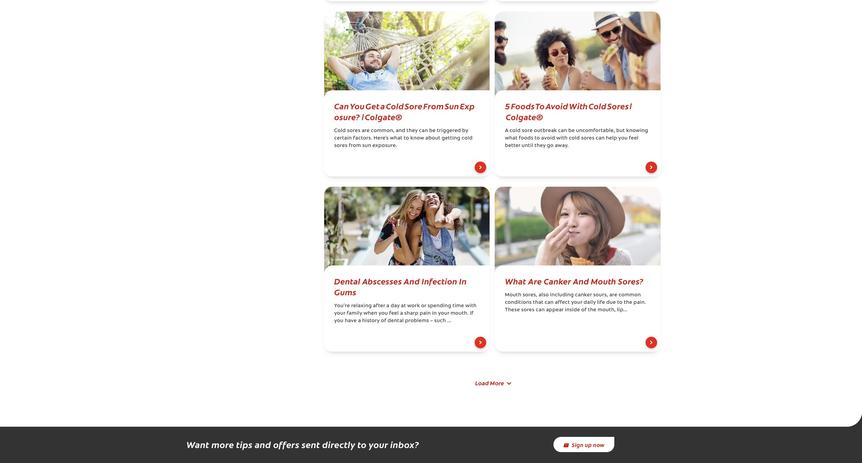 Task type: describe. For each thing, give the bounding box(es) containing it.
feel inside you're relaxing after a day at work or spending time with your family when you feel a sharp pain in your mouth. if you have a history of dental problems – such ...
[[390, 312, 399, 317]]

time
[[453, 304, 465, 309]]

load more
[[476, 380, 505, 388]]

a cold sore outbreak can be uncomfortable, but knowing what foods to avoid with cold sores can help you feel better until they go away.
[[505, 129, 649, 149]]

colgate®
[[506, 111, 544, 122]]

canker
[[576, 293, 592, 298]]

can you get a cold sore from sun exp
[[335, 100, 475, 112]]

sign up now link
[[554, 438, 615, 453]]

5 foods to avoid with cold sores | colgate®
[[505, 100, 633, 122]]

more
[[212, 439, 234, 451]]

want
[[187, 439, 209, 451]]

affect
[[556, 301, 570, 306]]

of inside mouth sores, also including canker sours, are common conditions that can affect your daily life due to the pain. these sores can appear inside of the mouth, lip...
[[582, 308, 587, 313]]

sign
[[572, 442, 584, 449]]

if
[[470, 312, 474, 317]]

mouth sores, also including canker sours, are common conditions that can affect your daily life due to the pain. these sores can appear inside of the mouth, lip...
[[505, 293, 647, 313]]

spending
[[428, 304, 452, 309]]

tips
[[236, 439, 253, 451]]

canker
[[544, 276, 572, 287]]

appear
[[547, 308, 564, 313]]

due
[[607, 301, 617, 306]]

with inside a cold sore outbreak can be uncomfortable, but knowing what foods to avoid with cold sores can help you feel better until they go away.
[[557, 136, 568, 141]]

dental
[[335, 276, 361, 287]]

feel inside a cold sore outbreak can be uncomfortable, but knowing what foods to avoid with cold sores can help you feel better until they go away.
[[630, 136, 639, 141]]

can you get a cold sore from sun exp osure? | colgate®
[[335, 100, 475, 122]]

osure?
[[335, 111, 360, 122]]

uncomfortable,
[[577, 129, 616, 134]]

but
[[617, 129, 626, 134]]

pain.
[[634, 301, 647, 306]]

...
[[448, 319, 452, 324]]

your left inbox?
[[369, 439, 389, 451]]

daily
[[584, 301, 596, 306]]

can down the uncomfortable,
[[596, 136, 605, 141]]

problems
[[406, 319, 429, 324]]

help
[[607, 136, 618, 141]]

load
[[476, 380, 489, 388]]

1 vertical spatial and
[[255, 439, 271, 451]]

such
[[435, 319, 446, 324]]

triggered
[[437, 129, 461, 134]]

a
[[505, 129, 509, 134]]

at
[[401, 304, 406, 309]]

what inside cold sores are common, and they can be triggered by certain factors. here's what to know about getting cold sores from sun exposure.
[[390, 136, 403, 141]]

of inside you're relaxing after a day at work or spending time with your family when you feel a sharp pain in your mouth. if you have a history of dental problems – such ...
[[381, 319, 387, 324]]

–
[[431, 319, 433, 324]]

mouth.
[[451, 312, 469, 317]]

are inside cold sores are common, and they can be triggered by certain factors. here's what to know about getting cold sores from sun exposure.
[[362, 129, 370, 134]]

mouth,
[[598, 308, 616, 313]]

sores inside mouth sores, also including canker sours, are common conditions that can affect your daily life due to the pain. these sores can appear inside of the mouth, lip...
[[522, 308, 535, 313]]

exposure.
[[373, 144, 398, 149]]

certain
[[335, 136, 352, 141]]

2 vertical spatial you
[[335, 319, 344, 324]]

factors.
[[354, 136, 373, 141]]

go
[[547, 144, 554, 149]]

inside
[[566, 308, 581, 313]]

common,
[[371, 129, 395, 134]]

conditions
[[505, 301, 532, 306]]

dental
[[388, 319, 404, 324]]

in
[[460, 276, 467, 287]]

by
[[463, 129, 469, 134]]

directly
[[322, 439, 356, 451]]

work
[[408, 304, 420, 309]]

| colgate®
[[362, 111, 403, 122]]

2 horizontal spatial a
[[400, 312, 403, 317]]

you inside a cold sore outbreak can be uncomfortable, but knowing what foods to avoid with cold sores can help you feel better until they go away.
[[619, 136, 628, 141]]

and inside dental abscesses and infection in gums
[[404, 276, 420, 287]]

when
[[364, 312, 378, 317]]

2 vertical spatial a
[[358, 319, 361, 324]]

sign up now
[[572, 442, 605, 449]]

1 horizontal spatial a
[[387, 304, 390, 309]]

load more button
[[467, 376, 518, 391]]

dental abscesses and infection in gums
[[335, 276, 467, 298]]

sharp
[[405, 312, 419, 317]]

sores,
[[523, 293, 538, 298]]

getting
[[442, 136, 461, 141]]

gums
[[335, 287, 357, 298]]

are inside mouth sores, also including canker sours, are common conditions that can affect your daily life due to the pain. these sores can appear inside of the mouth, lip...
[[610, 293, 618, 298]]

abscesses
[[363, 276, 402, 287]]

can down also
[[545, 301, 554, 306]]

outbreak
[[534, 129, 557, 134]]

away.
[[555, 144, 569, 149]]

what
[[505, 276, 527, 287]]

offers
[[273, 439, 300, 451]]



Task type: vqa. For each thing, say whether or not it's contained in the screenshot.
left EXPRESS
no



Task type: locate. For each thing, give the bounding box(es) containing it.
a down at
[[400, 312, 403, 317]]

a right have
[[358, 319, 361, 324]]

0 horizontal spatial a
[[358, 319, 361, 324]]

sore
[[522, 129, 533, 134]]

inbox?
[[391, 439, 419, 451]]

1 horizontal spatial be
[[569, 129, 575, 134]]

until
[[522, 144, 534, 149]]

you
[[619, 136, 628, 141], [379, 312, 388, 317], [335, 319, 344, 324]]

can
[[419, 129, 428, 134], [559, 129, 568, 134], [596, 136, 605, 141], [545, 301, 554, 306], [536, 308, 545, 313]]

the down daily
[[589, 308, 597, 313]]

1 vertical spatial you
[[379, 312, 388, 317]]

mouth inside mouth sores, also including canker sours, are common conditions that can affect your daily life due to the pain. these sores can appear inside of the mouth, lip...
[[505, 293, 522, 298]]

footer containing can you get a cold sore from sun exp osure? | colgate®
[[319, 0, 666, 400]]

know
[[411, 136, 425, 141]]

sun
[[363, 144, 372, 149]]

1 and from the left
[[404, 276, 420, 287]]

sores up factors.
[[347, 129, 361, 134]]

and up work
[[404, 276, 420, 287]]

a
[[387, 304, 390, 309], [400, 312, 403, 317], [358, 319, 361, 324]]

1 horizontal spatial you
[[379, 312, 388, 317]]

mouth up sours,
[[592, 276, 617, 287]]

1 vertical spatial a
[[400, 312, 403, 317]]

1 horizontal spatial they
[[535, 144, 546, 149]]

1 horizontal spatial mouth
[[592, 276, 617, 287]]

can inside cold sores are common, and they can be triggered by certain factors. here's what to know about getting cold sores from sun exposure.
[[419, 129, 428, 134]]

here's
[[374, 136, 389, 141]]

0 horizontal spatial and
[[255, 439, 271, 451]]

about
[[426, 136, 441, 141]]

better
[[505, 144, 521, 149]]

cold
[[510, 129, 521, 134], [462, 136, 473, 141], [570, 136, 580, 141]]

they
[[407, 129, 418, 134], [535, 144, 546, 149]]

to right directly
[[358, 439, 367, 451]]

0 vertical spatial and
[[396, 129, 406, 134]]

foods
[[519, 136, 534, 141]]

0 horizontal spatial mouth
[[505, 293, 522, 298]]

be inside cold sores are common, and they can be triggered by certain factors. here's what to know about getting cold sores from sun exposure.
[[430, 129, 436, 134]]

0 horizontal spatial cold
[[462, 136, 473, 141]]

0 vertical spatial you
[[619, 136, 628, 141]]

pain
[[420, 312, 431, 317]]

0 vertical spatial mouth
[[592, 276, 617, 287]]

they inside a cold sore outbreak can be uncomfortable, but knowing what foods to avoid with cold sores can help you feel better until they go away.
[[535, 144, 546, 149]]

2 be from the left
[[569, 129, 575, 134]]

0 horizontal spatial and
[[404, 276, 420, 287]]

0 horizontal spatial you
[[335, 319, 344, 324]]

now
[[594, 442, 605, 449]]

the down common
[[624, 301, 633, 306]]

your up "inside"
[[572, 301, 583, 306]]

2 horizontal spatial cold
[[570, 136, 580, 141]]

footer
[[319, 0, 666, 400]]

life
[[598, 301, 606, 306]]

including
[[551, 293, 574, 298]]

0 horizontal spatial they
[[407, 129, 418, 134]]

you down after
[[379, 312, 388, 317]]

0 horizontal spatial be
[[430, 129, 436, 134]]

knowing
[[627, 129, 649, 134]]

of left dental
[[381, 319, 387, 324]]

they left go
[[535, 144, 546, 149]]

your down you're
[[335, 312, 346, 317]]

to inside a cold sore outbreak can be uncomfortable, but knowing what foods to avoid with cold sores can help you feel better until they go away.
[[535, 136, 541, 141]]

1 horizontal spatial and
[[396, 129, 406, 134]]

they inside cold sores are common, and they can be triggered by certain factors. here's what to know about getting cold sores from sun exposure.
[[407, 129, 418, 134]]

and
[[404, 276, 420, 287], [574, 276, 590, 287]]

sores inside a cold sore outbreak can be uncomfortable, but knowing what foods to avoid with cold sores can help you feel better until they go away.
[[582, 136, 595, 141]]

sours,
[[594, 293, 609, 298]]

0 vertical spatial a
[[387, 304, 390, 309]]

lip...
[[618, 308, 628, 313]]

0 horizontal spatial feel
[[390, 312, 399, 317]]

1 horizontal spatial cold
[[510, 129, 521, 134]]

1 what from the left
[[390, 136, 403, 141]]

1 horizontal spatial are
[[610, 293, 618, 298]]

1 horizontal spatial and
[[574, 276, 590, 287]]

you down but
[[619, 136, 628, 141]]

mouth
[[592, 276, 617, 287], [505, 293, 522, 298]]

0 vertical spatial with
[[557, 136, 568, 141]]

you left have
[[335, 319, 344, 324]]

cold down the uncomfortable,
[[570, 136, 580, 141]]

1 horizontal spatial feel
[[630, 136, 639, 141]]

after
[[373, 304, 386, 309]]

1 vertical spatial with
[[466, 304, 477, 309]]

to left the avoid
[[535, 136, 541, 141]]

that
[[534, 301, 544, 306]]

and inside cold sores are common, and they can be triggered by certain factors. here's what to know about getting cold sores from sun exposure.
[[396, 129, 406, 134]]

day
[[391, 304, 400, 309]]

and
[[396, 129, 406, 134], [255, 439, 271, 451]]

cold
[[335, 129, 346, 134]]

1 vertical spatial the
[[589, 308, 597, 313]]

what are canker and mouth sores?
[[505, 276, 644, 287]]

1 vertical spatial they
[[535, 144, 546, 149]]

0 horizontal spatial with
[[466, 304, 477, 309]]

can up 'away.'
[[559, 129, 568, 134]]

or
[[422, 304, 427, 309]]

sores down conditions
[[522, 308, 535, 313]]

what inside a cold sore outbreak can be uncomfortable, but knowing what foods to avoid with cold sores can help you feel better until they go away.
[[505, 136, 518, 141]]

0 horizontal spatial are
[[362, 129, 370, 134]]

a left day
[[387, 304, 390, 309]]

and right common,
[[396, 129, 406, 134]]

rounded corner image
[[848, 413, 863, 428]]

they up know
[[407, 129, 418, 134]]

to inside mouth sores, also including canker sours, are common conditions that can affect your daily life due to the pain. these sores can appear inside of the mouth, lip...
[[618, 301, 623, 306]]

1 horizontal spatial of
[[582, 308, 587, 313]]

1 horizontal spatial what
[[505, 136, 518, 141]]

cold inside cold sores are common, and they can be triggered by certain factors. here's what to know about getting cold sores from sun exposure.
[[462, 136, 473, 141]]

with up 'away.'
[[557, 136, 568, 141]]

have
[[345, 319, 357, 324]]

2 horizontal spatial you
[[619, 136, 628, 141]]

common
[[619, 293, 641, 298]]

relaxing
[[352, 304, 372, 309]]

up
[[585, 442, 592, 449]]

you're relaxing after a day at work or spending time with your family when you feel a sharp pain in your mouth. if you have a history of dental problems – such ...
[[335, 304, 477, 324]]

0 horizontal spatial the
[[589, 308, 597, 313]]

1 vertical spatial of
[[381, 319, 387, 324]]

with
[[557, 136, 568, 141], [466, 304, 477, 309]]

0 horizontal spatial of
[[381, 319, 387, 324]]

with up if at right
[[466, 304, 477, 309]]

are
[[529, 276, 542, 287]]

sent
[[302, 439, 320, 451]]

5 foods to avoid with cold sores |
[[505, 100, 633, 112]]

can down that
[[536, 308, 545, 313]]

avoid
[[542, 136, 556, 141]]

are up due on the right bottom of the page
[[610, 293, 618, 298]]

you're
[[335, 304, 350, 309]]

from
[[349, 144, 361, 149]]

what
[[390, 136, 403, 141], [505, 136, 518, 141]]

1 be from the left
[[430, 129, 436, 134]]

also
[[539, 293, 549, 298]]

of down daily
[[582, 308, 587, 313]]

of
[[582, 308, 587, 313], [381, 319, 387, 324]]

feel down day
[[390, 312, 399, 317]]

1 horizontal spatial the
[[624, 301, 633, 306]]

be inside a cold sore outbreak can be uncomfortable, but knowing what foods to avoid with cold sores can help you feel better until they go away.
[[569, 129, 575, 134]]

sores?
[[619, 276, 644, 287]]

1 vertical spatial feel
[[390, 312, 399, 317]]

these
[[505, 308, 520, 313]]

with inside you're relaxing after a day at work or spending time with your family when you feel a sharp pain in your mouth. if you have a history of dental problems – such ...
[[466, 304, 477, 309]]

what up exposure.
[[390, 136, 403, 141]]

1 vertical spatial are
[[610, 293, 618, 298]]

your up such
[[439, 312, 450, 317]]

2 what from the left
[[505, 136, 518, 141]]

0 vertical spatial the
[[624, 301, 633, 306]]

to inside cold sores are common, and they can be triggered by certain factors. here's what to know about getting cold sores from sun exposure.
[[404, 136, 410, 141]]

your inside mouth sores, also including canker sours, are common conditions that can affect your daily life due to the pain. these sores can appear inside of the mouth, lip...
[[572, 301, 583, 306]]

want more tips and offers sent directly to your inbox?
[[187, 439, 419, 451]]

sores
[[347, 129, 361, 134], [582, 136, 595, 141], [335, 144, 348, 149], [522, 308, 535, 313]]

to
[[404, 136, 410, 141], [535, 136, 541, 141], [618, 301, 623, 306], [358, 439, 367, 451]]

sores down certain
[[335, 144, 348, 149]]

0 vertical spatial of
[[582, 308, 587, 313]]

family
[[347, 312, 363, 317]]

and right 'tips'
[[255, 439, 271, 451]]

mouth up conditions
[[505, 293, 522, 298]]

feel down knowing
[[630, 136, 639, 141]]

cold right a
[[510, 129, 521, 134]]

1 vertical spatial mouth
[[505, 293, 522, 298]]

to up lip...
[[618, 301, 623, 306]]

be up about
[[430, 129, 436, 134]]

1 horizontal spatial with
[[557, 136, 568, 141]]

to left know
[[404, 136, 410, 141]]

0 vertical spatial they
[[407, 129, 418, 134]]

0 vertical spatial are
[[362, 129, 370, 134]]

and up canker
[[574, 276, 590, 287]]

are
[[362, 129, 370, 134], [610, 293, 618, 298]]

0 vertical spatial feel
[[630, 136, 639, 141]]

in
[[433, 312, 437, 317]]

are up factors.
[[362, 129, 370, 134]]

what up better
[[505, 136, 518, 141]]

cold sores are common, and they can be triggered by certain factors. here's what to know about getting cold sores from sun exposure.
[[335, 129, 473, 149]]

0 horizontal spatial what
[[390, 136, 403, 141]]

sores down the uncomfortable,
[[582, 136, 595, 141]]

be up 'away.'
[[569, 129, 575, 134]]

cold down 'by'
[[462, 136, 473, 141]]

2 and from the left
[[574, 276, 590, 287]]

more
[[491, 380, 505, 388]]

the
[[624, 301, 633, 306], [589, 308, 597, 313]]

can up know
[[419, 129, 428, 134]]



